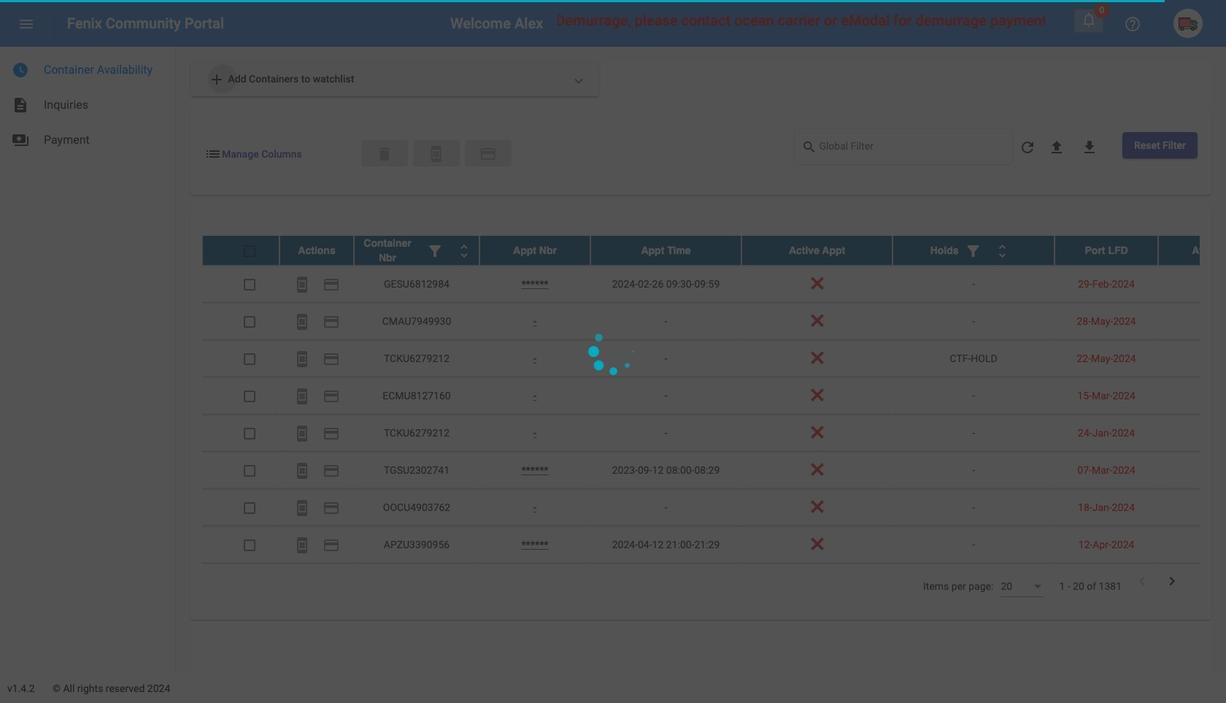 Task type: locate. For each thing, give the bounding box(es) containing it.
grid
[[202, 236, 1227, 601]]

column header
[[280, 236, 354, 265], [354, 236, 480, 265], [480, 236, 591, 265], [591, 236, 742, 265], [742, 236, 893, 265], [893, 236, 1055, 265], [1055, 236, 1159, 265], [1159, 236, 1227, 265]]

navigation
[[0, 47, 175, 158]]

1 column header from the left
[[280, 236, 354, 265]]

3 row from the top
[[202, 303, 1227, 340]]

6 row from the top
[[202, 415, 1227, 452]]

4 column header from the left
[[591, 236, 742, 265]]

1 row from the top
[[202, 236, 1227, 266]]

8 column header from the left
[[1159, 236, 1227, 265]]

6 column header from the left
[[893, 236, 1055, 265]]

4 row from the top
[[202, 340, 1227, 378]]

row
[[202, 236, 1227, 266], [202, 266, 1227, 303], [202, 303, 1227, 340], [202, 340, 1227, 378], [202, 378, 1227, 415], [202, 415, 1227, 452], [202, 452, 1227, 489], [202, 489, 1227, 526], [202, 526, 1227, 564], [202, 564, 1227, 601]]

no color image
[[1081, 11, 1098, 28], [1124, 16, 1142, 33], [12, 96, 29, 114], [12, 131, 29, 149], [426, 243, 444, 260], [965, 243, 982, 260], [994, 243, 1012, 260], [294, 276, 311, 294], [294, 388, 311, 406], [323, 388, 340, 406], [323, 425, 340, 443], [294, 537, 311, 554], [323, 537, 340, 554], [1134, 572, 1151, 590]]

no color image
[[18, 16, 35, 33], [12, 61, 29, 79], [802, 138, 820, 156], [1019, 139, 1037, 156], [1048, 139, 1066, 156], [1081, 139, 1099, 156], [204, 145, 222, 163], [428, 145, 445, 163], [480, 145, 497, 163], [456, 243, 473, 260], [323, 276, 340, 294], [294, 314, 311, 331], [323, 314, 340, 331], [294, 351, 311, 368], [323, 351, 340, 368], [294, 425, 311, 443], [294, 462, 311, 480], [323, 462, 340, 480], [294, 500, 311, 517], [323, 500, 340, 517], [1164, 572, 1181, 590]]

cell
[[1159, 266, 1227, 302], [1159, 303, 1227, 340], [1159, 340, 1227, 377], [1159, 378, 1227, 414], [1159, 415, 1227, 451], [1159, 452, 1227, 489], [1159, 489, 1227, 526], [1159, 526, 1227, 563], [202, 564, 280, 600], [280, 564, 354, 600], [354, 564, 480, 600], [480, 564, 591, 600], [591, 564, 742, 600], [742, 564, 893, 600], [893, 564, 1055, 600], [1055, 564, 1159, 600], [1159, 564, 1227, 600]]



Task type: vqa. For each thing, say whether or not it's contained in the screenshot.
Delete image at the left of the page
yes



Task type: describe. For each thing, give the bounding box(es) containing it.
9 row from the top
[[202, 526, 1227, 564]]

7 row from the top
[[202, 452, 1227, 489]]

2 column header from the left
[[354, 236, 480, 265]]

2 row from the top
[[202, 266, 1227, 303]]

8 row from the top
[[202, 489, 1227, 526]]

delete image
[[376, 145, 393, 163]]

5 row from the top
[[202, 378, 1227, 415]]

7 column header from the left
[[1055, 236, 1159, 265]]

10 row from the top
[[202, 564, 1227, 601]]

5 column header from the left
[[742, 236, 893, 265]]

3 column header from the left
[[480, 236, 591, 265]]

Global Watchlist Filter field
[[820, 143, 1006, 155]]



